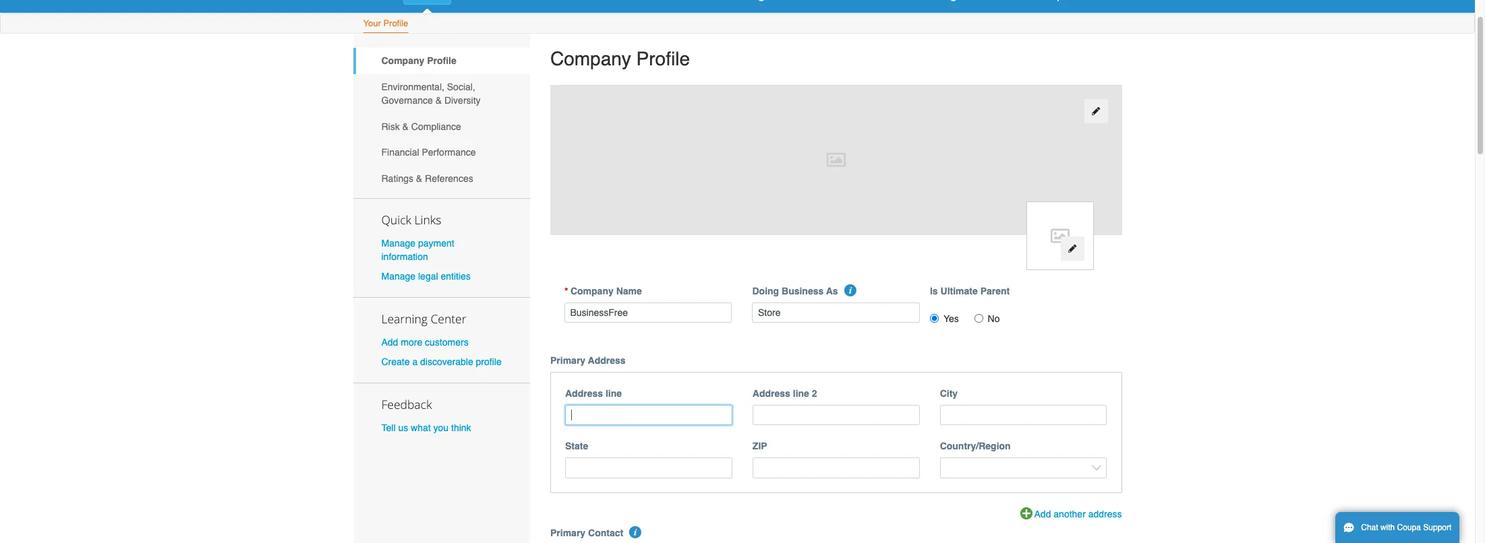 Task type: locate. For each thing, give the bounding box(es) containing it.
manage for manage payment information
[[381, 238, 416, 249]]

0 vertical spatial change image image
[[1091, 107, 1101, 116]]

background image
[[550, 85, 1122, 235]]

primary address
[[550, 355, 626, 366]]

0 vertical spatial &
[[435, 95, 442, 106]]

another
[[1054, 509, 1086, 520]]

line for address line
[[606, 388, 622, 399]]

2 manage from the top
[[381, 271, 416, 282]]

manage legal entities link
[[381, 271, 471, 282]]

1 horizontal spatial add
[[1034, 509, 1051, 520]]

links
[[414, 212, 441, 228]]

customers
[[425, 337, 469, 348]]

create a discoverable profile link
[[381, 357, 502, 368]]

add inside button
[[1034, 509, 1051, 520]]

add more customers
[[381, 337, 469, 348]]

profile inside your profile link
[[383, 18, 408, 28]]

you
[[433, 423, 449, 434]]

additional information image right contact at bottom
[[630, 527, 642, 539]]

address left "2" at the bottom right of the page
[[753, 388, 790, 399]]

line
[[606, 388, 622, 399], [793, 388, 809, 399]]

City text field
[[940, 405, 1107, 426]]

2 horizontal spatial &
[[435, 95, 442, 106]]

0 horizontal spatial change image image
[[1068, 244, 1077, 254]]

change image image for logo
[[1068, 244, 1077, 254]]

1 horizontal spatial &
[[416, 173, 422, 184]]

1 vertical spatial primary
[[550, 528, 586, 539]]

is
[[930, 286, 938, 297]]

0 vertical spatial primary
[[550, 355, 586, 366]]

0 horizontal spatial add
[[381, 337, 398, 348]]

as
[[826, 286, 838, 297]]

1 vertical spatial additional information image
[[630, 527, 642, 539]]

environmental,
[[381, 82, 444, 92]]

information
[[381, 251, 428, 262]]

no
[[988, 313, 1000, 324]]

* company name
[[565, 286, 642, 297]]

manage
[[381, 238, 416, 249], [381, 271, 416, 282]]

profile inside company profile link
[[427, 56, 456, 66]]

learning
[[381, 311, 428, 327]]

1 vertical spatial &
[[402, 121, 409, 132]]

social,
[[447, 82, 475, 92]]

1 line from the left
[[606, 388, 622, 399]]

0 horizontal spatial &
[[402, 121, 409, 132]]

None radio
[[930, 314, 939, 323], [974, 314, 983, 323], [930, 314, 939, 323], [974, 314, 983, 323]]

2 line from the left
[[793, 388, 809, 399]]

0 horizontal spatial company profile
[[381, 56, 456, 66]]

primary left contact at bottom
[[550, 528, 586, 539]]

1 primary from the top
[[550, 355, 586, 366]]

change image image
[[1091, 107, 1101, 116], [1068, 244, 1077, 254]]

None text field
[[565, 303, 732, 323]]

primary for primary contact
[[550, 528, 586, 539]]

manage inside manage payment information
[[381, 238, 416, 249]]

yes
[[944, 313, 959, 324]]

1 horizontal spatial additional information image
[[844, 284, 857, 297]]

company
[[550, 48, 631, 69], [381, 56, 424, 66], [571, 286, 614, 297]]

state
[[565, 441, 588, 452]]

additional information image for primary contact
[[630, 527, 642, 539]]

add
[[381, 337, 398, 348], [1034, 509, 1051, 520]]

& left the diversity
[[435, 95, 442, 106]]

1 vertical spatial manage
[[381, 271, 416, 282]]

0 vertical spatial additional information image
[[844, 284, 857, 297]]

country/region
[[940, 441, 1011, 452]]

add more customers link
[[381, 337, 469, 348]]

& right risk
[[402, 121, 409, 132]]

2 horizontal spatial profile
[[636, 48, 690, 69]]

Address line text field
[[565, 405, 732, 426]]

tell us what you think button
[[381, 422, 471, 435]]

manage payment information link
[[381, 238, 454, 262]]

quick
[[381, 212, 411, 228]]

risk & compliance
[[381, 121, 461, 132]]

additional information image right as
[[844, 284, 857, 297]]

0 horizontal spatial line
[[606, 388, 622, 399]]

address down primary address
[[565, 388, 603, 399]]

0 vertical spatial manage
[[381, 238, 416, 249]]

company profile
[[550, 48, 690, 69], [381, 56, 456, 66]]

1 manage from the top
[[381, 238, 416, 249]]

diversity
[[444, 95, 481, 106]]

feedback
[[381, 397, 432, 413]]

2 primary from the top
[[550, 528, 586, 539]]

1 vertical spatial change image image
[[1068, 244, 1077, 254]]

financial performance
[[381, 147, 476, 158]]

environmental, social, governance & diversity
[[381, 82, 481, 106]]

chat with coupa support button
[[1336, 513, 1460, 544]]

payment
[[418, 238, 454, 249]]

address
[[588, 355, 626, 366], [565, 388, 603, 399], [753, 388, 790, 399]]

logo image
[[1026, 201, 1094, 270]]

parent
[[980, 286, 1010, 297]]

profile
[[383, 18, 408, 28], [636, 48, 690, 69], [427, 56, 456, 66]]

add for add more customers
[[381, 337, 398, 348]]

manage for manage legal entities
[[381, 271, 416, 282]]

line left "2" at the bottom right of the page
[[793, 388, 809, 399]]

add left another
[[1034, 509, 1051, 520]]

learning center
[[381, 311, 466, 327]]

& right ratings
[[416, 173, 422, 184]]

with
[[1381, 523, 1395, 533]]

1 horizontal spatial change image image
[[1091, 107, 1101, 116]]

your profile link
[[363, 16, 409, 33]]

primary contact
[[550, 528, 623, 539]]

risk & compliance link
[[353, 114, 530, 140]]

add for add another address
[[1034, 509, 1051, 520]]

what
[[411, 423, 431, 434]]

1 horizontal spatial profile
[[427, 56, 456, 66]]

company profile link
[[353, 48, 530, 74]]

Doing Business As text field
[[752, 303, 920, 323]]

additional information image for doing business as
[[844, 284, 857, 297]]

1 horizontal spatial line
[[793, 388, 809, 399]]

0 horizontal spatial profile
[[383, 18, 408, 28]]

doing business as
[[752, 286, 838, 297]]

0 vertical spatial add
[[381, 337, 398, 348]]

primary
[[550, 355, 586, 366], [550, 528, 586, 539]]

manage down information
[[381, 271, 416, 282]]

manage up information
[[381, 238, 416, 249]]

1 vertical spatial add
[[1034, 509, 1051, 520]]

doing
[[752, 286, 779, 297]]

add up create
[[381, 337, 398, 348]]

address line 2
[[753, 388, 817, 399]]

line up address line text field
[[606, 388, 622, 399]]

additional information image
[[844, 284, 857, 297], [630, 527, 642, 539]]

&
[[435, 95, 442, 106], [402, 121, 409, 132], [416, 173, 422, 184]]

primary up 'address line'
[[550, 355, 586, 366]]

support
[[1423, 523, 1452, 533]]

2 vertical spatial &
[[416, 173, 422, 184]]

0 horizontal spatial additional information image
[[630, 527, 642, 539]]



Task type: vqa. For each thing, say whether or not it's contained in the screenshot.
1st fw icon from the right
no



Task type: describe. For each thing, give the bounding box(es) containing it.
Address line 2 text field
[[753, 405, 920, 426]]

1 horizontal spatial company profile
[[550, 48, 690, 69]]

your profile
[[363, 18, 408, 28]]

profile
[[476, 357, 502, 368]]

chat
[[1361, 523, 1378, 533]]

compliance
[[411, 121, 461, 132]]

a
[[412, 357, 418, 368]]

add another address button
[[1020, 508, 1122, 522]]

zip
[[753, 441, 767, 452]]

legal
[[418, 271, 438, 282]]

center
[[431, 311, 466, 327]]

more
[[401, 337, 422, 348]]

address
[[1088, 509, 1122, 520]]

think
[[451, 423, 471, 434]]

2
[[812, 388, 817, 399]]

references
[[425, 173, 473, 184]]

manage payment information
[[381, 238, 454, 262]]

address up 'address line'
[[588, 355, 626, 366]]

profile for company profile link
[[427, 56, 456, 66]]

financial performance link
[[353, 140, 530, 166]]

& for compliance
[[402, 121, 409, 132]]

address for address line 2
[[753, 388, 790, 399]]

line for address line 2
[[793, 388, 809, 399]]

name
[[616, 286, 642, 297]]

discoverable
[[420, 357, 473, 368]]

change image image for background 'image'
[[1091, 107, 1101, 116]]

*
[[565, 286, 568, 297]]

chat with coupa support
[[1361, 523, 1452, 533]]

primary for primary address
[[550, 355, 586, 366]]

address for address line
[[565, 388, 603, 399]]

profile for your profile link
[[383, 18, 408, 28]]

ratings
[[381, 173, 413, 184]]

tell us what you think
[[381, 423, 471, 434]]

performance
[[422, 147, 476, 158]]

create
[[381, 357, 410, 368]]

environmental, social, governance & diversity link
[[353, 74, 530, 114]]

ZIP text field
[[753, 458, 920, 479]]

governance
[[381, 95, 433, 106]]

business
[[782, 286, 824, 297]]

us
[[398, 423, 408, 434]]

financial
[[381, 147, 419, 158]]

create a discoverable profile
[[381, 357, 502, 368]]

is ultimate parent
[[930, 286, 1010, 297]]

contact
[[588, 528, 623, 539]]

your
[[363, 18, 381, 28]]

entities
[[441, 271, 471, 282]]

add another address
[[1034, 509, 1122, 520]]

ratings & references link
[[353, 166, 530, 192]]

quick links
[[381, 212, 441, 228]]

coupa
[[1397, 523, 1421, 533]]

risk
[[381, 121, 400, 132]]

address line
[[565, 388, 622, 399]]

ratings & references
[[381, 173, 473, 184]]

tell
[[381, 423, 396, 434]]

& inside environmental, social, governance & diversity
[[435, 95, 442, 106]]

ultimate
[[941, 286, 978, 297]]

State text field
[[565, 458, 732, 479]]

manage legal entities
[[381, 271, 471, 282]]

city
[[940, 388, 958, 399]]

& for references
[[416, 173, 422, 184]]



